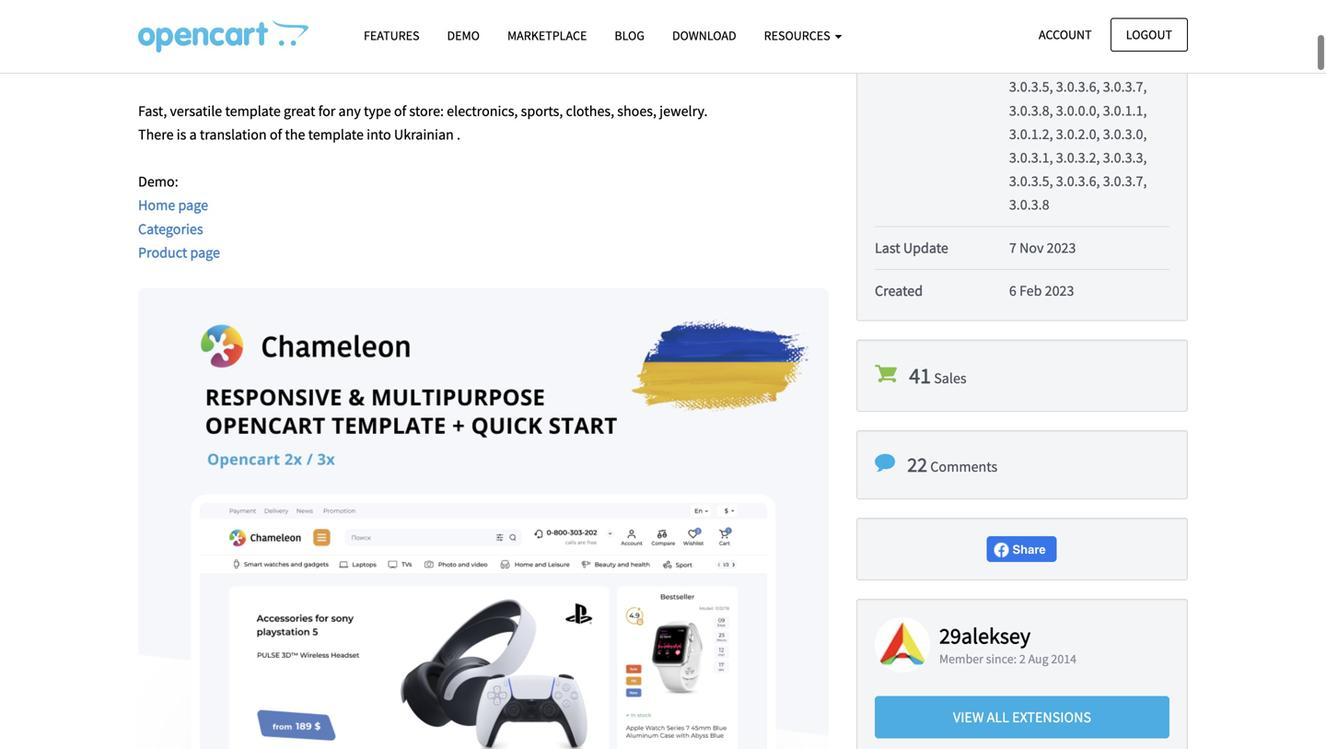 Task type: vqa. For each thing, say whether or not it's contained in the screenshot.
topmost of
yes



Task type: locate. For each thing, give the bounding box(es) containing it.
page up categories
[[178, 196, 208, 214]]

2 theme from the top
[[138, 55, 181, 73]]

logout link
[[1111, 18, 1189, 52]]

product
[[138, 243, 187, 262]]

type
[[364, 102, 391, 120]]

-
[[184, 31, 189, 49], [184, 55, 189, 73]]

for
[[318, 102, 336, 120]]

view
[[954, 708, 984, 727]]

.
[[457, 125, 461, 144]]

template up translation
[[225, 102, 281, 120]]

theme
[[138, 31, 181, 49], [138, 55, 181, 73]]

of
[[394, 102, 407, 120], [270, 125, 282, 144]]

resources
[[764, 27, 833, 44]]

2023 right nov
[[1047, 238, 1077, 257]]

feb
[[1020, 281, 1042, 300]]

translation
[[200, 125, 267, 144]]

2023 for 6 feb 2023
[[1045, 281, 1075, 300]]

template down for
[[308, 125, 364, 144]]

29aleksey member since: 2 aug 2014
[[940, 622, 1077, 667]]

theme - cyberstore link
[[138, 31, 260, 49]]

theme - luxshop link
[[138, 55, 243, 73]]

demo link
[[434, 19, 494, 52]]

store:
[[409, 102, 444, 120]]

blog
[[615, 27, 645, 44]]

1 vertical spatial theme
[[138, 55, 181, 73]]

- up theme - luxshop link
[[184, 31, 189, 49]]

demo
[[447, 27, 480, 44]]

0 vertical spatial theme
[[138, 31, 181, 49]]

1 horizontal spatial of
[[394, 102, 407, 120]]

theme down theme - cyberstore link
[[138, 55, 181, 73]]

6
[[1010, 281, 1017, 300]]

page
[[178, 196, 208, 214], [190, 243, 220, 262]]

template
[[225, 102, 281, 120], [308, 125, 364, 144]]

of left the
[[270, 125, 282, 144]]

opencart - chameleon - responsive & multipurpose template + quick start image
[[138, 19, 309, 53]]

nov
[[1020, 238, 1044, 257]]

sports,
[[521, 102, 563, 120]]

fast, versatile template great for any type of store: electronics, sports, clothes, shoes, jewelry. there is a translation of the template into ukrainian .
[[138, 102, 708, 144]]

0 horizontal spatial template
[[225, 102, 281, 120]]

versatile
[[170, 102, 222, 120]]

1 vertical spatial 2023
[[1045, 281, 1075, 300]]

22 comments
[[908, 452, 998, 477]]

29aleksey image
[[875, 617, 931, 673]]

2023
[[1047, 238, 1077, 257], [1045, 281, 1075, 300]]

download link
[[659, 19, 751, 52]]

cart mini image
[[875, 363, 897, 385]]

1 vertical spatial template
[[308, 125, 364, 144]]

page down categories
[[190, 243, 220, 262]]

a
[[189, 125, 197, 144]]

last
[[875, 238, 901, 257]]

of right type on the left top of page
[[394, 102, 407, 120]]

ukrainian
[[394, 125, 454, 144]]

comment image
[[875, 453, 896, 473]]

2023 right feb
[[1045, 281, 1075, 300]]

theme - cyberstore theme - luxshop
[[138, 31, 260, 73]]

view all extensions
[[954, 708, 1092, 727]]

- down theme - cyberstore link
[[184, 55, 189, 73]]

theme up theme - luxshop link
[[138, 31, 181, 49]]

is
[[177, 125, 186, 144]]

last update
[[875, 238, 949, 257]]

great
[[284, 102, 315, 120]]

all
[[987, 708, 1010, 727]]

shoes,
[[618, 102, 657, 120]]

1 theme from the top
[[138, 31, 181, 49]]

1 vertical spatial of
[[270, 125, 282, 144]]

6 feb 2023
[[1010, 281, 1075, 300]]

0 vertical spatial 2023
[[1047, 238, 1077, 257]]

41 sales
[[910, 362, 967, 389]]

marketplace link
[[494, 19, 601, 52]]

demo: home page categories product page
[[138, 172, 220, 262]]

1 horizontal spatial template
[[308, 125, 364, 144]]

view all extensions link
[[875, 696, 1170, 739]]

41
[[910, 362, 932, 389]]

features link
[[350, 19, 434, 52]]

1 vertical spatial -
[[184, 55, 189, 73]]

since:
[[987, 651, 1017, 667]]

0 vertical spatial -
[[184, 31, 189, 49]]



Task type: describe. For each thing, give the bounding box(es) containing it.
electronics,
[[447, 102, 518, 120]]

features
[[364, 27, 420, 44]]

there
[[138, 125, 174, 144]]

extensions
[[1013, 708, 1092, 727]]

the
[[285, 125, 305, 144]]

0 vertical spatial of
[[394, 102, 407, 120]]

2023 for 7 nov 2023
[[1047, 238, 1077, 257]]

aug
[[1029, 651, 1049, 667]]

any
[[339, 102, 361, 120]]

7
[[1010, 238, 1017, 257]]

categories
[[138, 220, 203, 238]]

sales
[[934, 369, 967, 387]]

resources link
[[751, 19, 856, 52]]

luxshop
[[191, 55, 243, 73]]

download
[[673, 27, 737, 44]]

1 - from the top
[[184, 31, 189, 49]]

fast,
[[138, 102, 167, 120]]

2
[[1020, 651, 1026, 667]]

into
[[367, 125, 391, 144]]

home page link
[[138, 196, 208, 214]]

comments
[[931, 457, 998, 476]]

jewelry.
[[660, 102, 708, 120]]

logout
[[1127, 26, 1173, 43]]

home
[[138, 196, 175, 214]]

29aleksey
[[940, 622, 1031, 650]]

22
[[908, 452, 928, 477]]

created
[[875, 281, 923, 300]]

0 horizontal spatial of
[[270, 125, 282, 144]]

blog link
[[601, 19, 659, 52]]

0 vertical spatial page
[[178, 196, 208, 214]]

member
[[940, 651, 984, 667]]

categories link
[[138, 220, 203, 238]]

account link
[[1024, 18, 1108, 52]]

2 - from the top
[[184, 55, 189, 73]]

clothes,
[[566, 102, 615, 120]]

product page link
[[138, 243, 220, 262]]

0 vertical spatial template
[[225, 102, 281, 120]]

cyberstore
[[191, 31, 260, 49]]

1 vertical spatial page
[[190, 243, 220, 262]]

2014
[[1052, 651, 1077, 667]]

demo:
[[138, 172, 178, 191]]

update
[[904, 238, 949, 257]]

7 nov 2023
[[1010, 238, 1077, 257]]

marketplace
[[508, 27, 587, 44]]

account
[[1039, 26, 1092, 43]]



